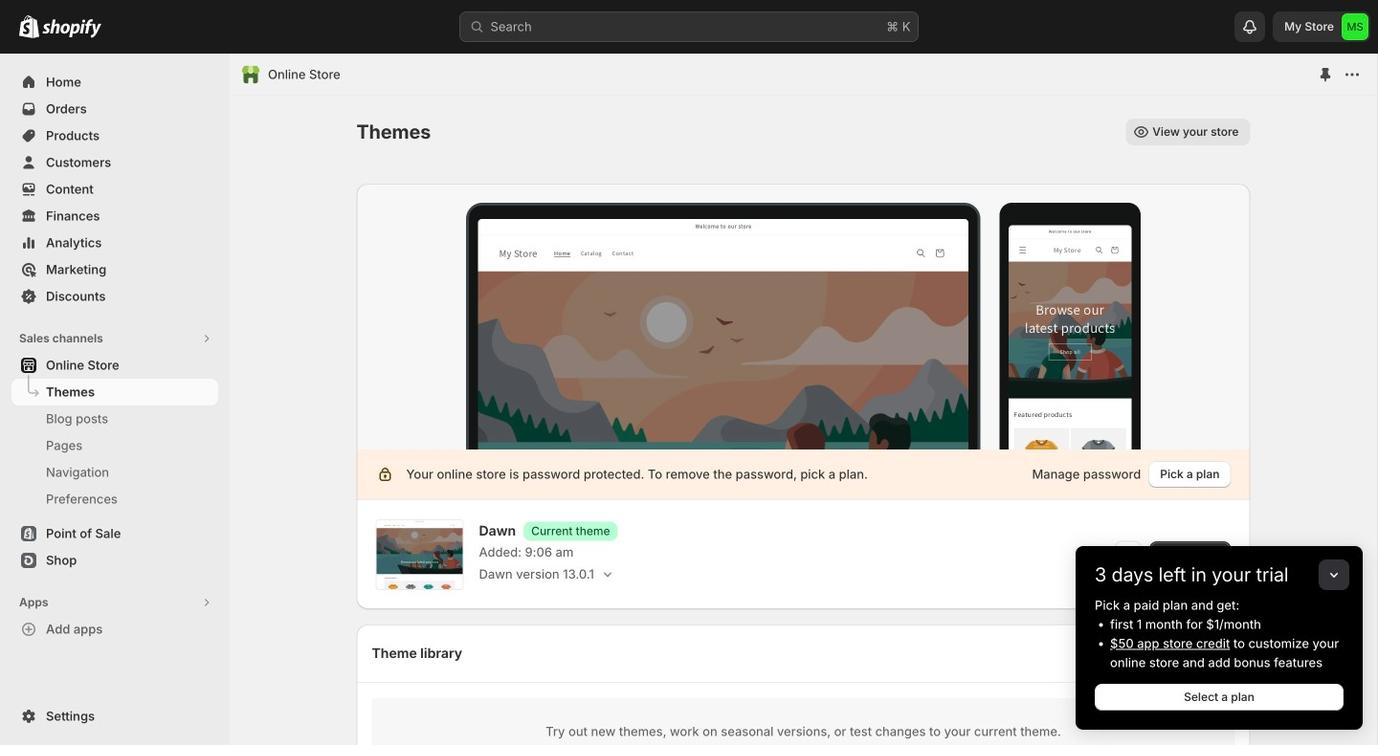 Task type: vqa. For each thing, say whether or not it's contained in the screenshot.
Online Store ICON
yes



Task type: locate. For each thing, give the bounding box(es) containing it.
0 horizontal spatial shopify image
[[19, 15, 39, 38]]

my store image
[[1343, 13, 1369, 40]]

shopify image
[[19, 15, 39, 38], [42, 19, 102, 38]]

1 horizontal spatial shopify image
[[42, 19, 102, 38]]

online store image
[[241, 65, 260, 84]]



